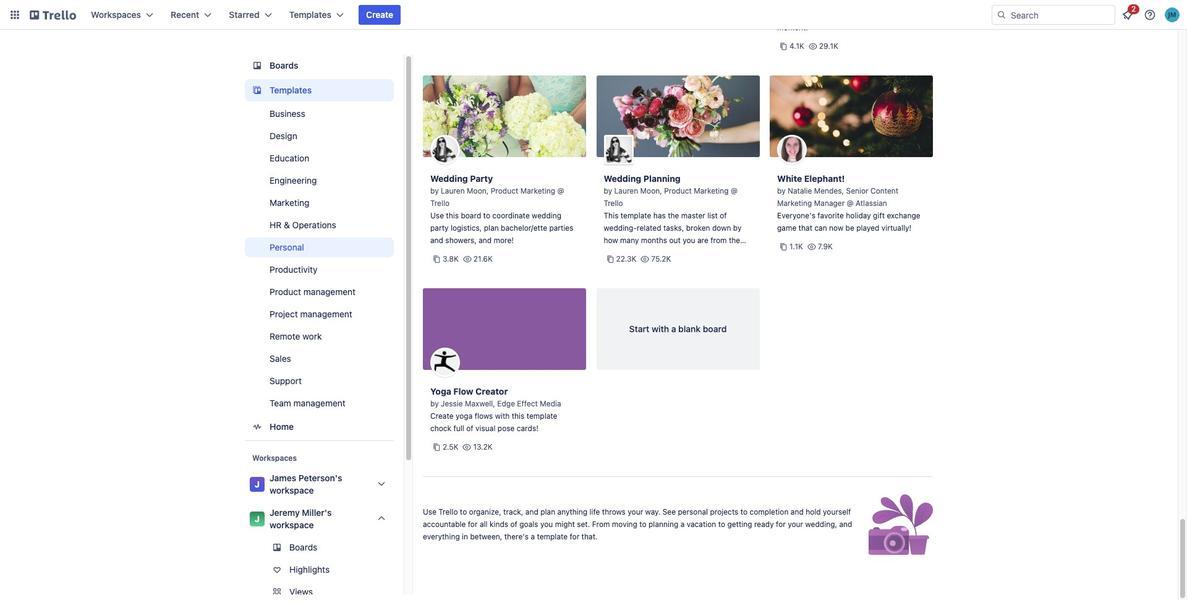 Task type: locate. For each thing, give the bounding box(es) containing it.
0 vertical spatial use
[[431, 211, 444, 220]]

0 vertical spatial templates
[[289, 9, 332, 20]]

1 wedding from the left
[[431, 173, 468, 184]]

product management link
[[245, 282, 394, 302]]

board up the logistics,
[[461, 211, 481, 220]]

1 horizontal spatial a
[[672, 324, 676, 334]]

plan
[[484, 223, 499, 233], [541, 507, 556, 517]]

with inside button
[[652, 324, 669, 334]]

with up pose
[[495, 411, 510, 421]]

boards for home
[[270, 60, 299, 71]]

starred
[[229, 9, 260, 20]]

lauren moon, product marketing @ trello image
[[604, 135, 634, 165]]

enjoying
[[853, 11, 882, 20]]

list
[[708, 211, 718, 220]]

you inside keep track of your schedule so that you can spend more time enjoying every moment.
[[904, 0, 916, 7]]

master
[[682, 211, 706, 220]]

0 horizontal spatial with
[[495, 411, 510, 421]]

cards!
[[517, 424, 539, 433]]

all
[[480, 520, 488, 529]]

2 boards link from the top
[[245, 538, 394, 557]]

template down might
[[537, 532, 568, 541]]

0 vertical spatial boards
[[270, 60, 299, 71]]

team
[[270, 398, 291, 408]]

template board image
[[250, 83, 265, 98]]

@ up wedding
[[558, 186, 564, 195]]

1 vertical spatial create
[[431, 411, 454, 421]]

that.
[[582, 532, 598, 541]]

@ up down
[[731, 186, 738, 195]]

visual
[[476, 424, 496, 433]]

highlights
[[289, 564, 330, 575]]

1 horizontal spatial product
[[491, 186, 519, 195]]

j left the james
[[255, 479, 260, 489]]

2 horizontal spatial your
[[826, 0, 842, 7]]

7.9k
[[818, 242, 833, 251]]

1 vertical spatial a
[[681, 520, 685, 529]]

trello up accountable at the left of the page
[[439, 507, 458, 517]]

product down planning at right
[[664, 186, 692, 195]]

0 vertical spatial plan
[[484, 223, 499, 233]]

2 horizontal spatial you
[[904, 0, 916, 7]]

boards link
[[245, 54, 394, 77], [245, 538, 394, 557]]

0 vertical spatial board
[[461, 211, 481, 220]]

0 horizontal spatial a
[[531, 532, 535, 541]]

this up party
[[446, 211, 459, 220]]

jessie maxwell, edge effect media image
[[431, 348, 460, 377]]

big
[[604, 248, 615, 257]]

j left jeremy on the left bottom of the page
[[255, 513, 260, 524]]

trello inside 'wedding planning by lauren moon, product marketing @ trello this template has the master list of wedding-related tasks, broken down by how many months out you are from the big day.'
[[604, 199, 623, 208]]

1 horizontal spatial moon,
[[641, 186, 662, 195]]

boards link for home
[[245, 54, 394, 77]]

by inside white elephant! by natalie mendes, senior content marketing manager @ atlassian everyone's favorite holiday gift exchange game that can now be played virtually!
[[778, 186, 786, 195]]

design link
[[245, 126, 394, 146]]

0 horizontal spatial wedding
[[431, 173, 468, 184]]

1 lauren from the left
[[441, 186, 465, 195]]

board inside button
[[703, 324, 727, 334]]

lauren for planning
[[615, 186, 639, 195]]

0 horizontal spatial plan
[[484, 223, 499, 233]]

day.
[[617, 248, 631, 257]]

with inside yoga flow creator by jessie maxwell, edge effect media create yoga flows with this template chock full of visual pose cards!
[[495, 411, 510, 421]]

with right start
[[652, 324, 669, 334]]

open information menu image
[[1144, 9, 1157, 21]]

lauren for party
[[441, 186, 465, 195]]

Search field
[[1007, 6, 1115, 24]]

trello
[[431, 199, 450, 208], [604, 199, 623, 208], [439, 507, 458, 517]]

that up every
[[888, 0, 902, 7]]

moon, inside wedding party by lauren moon, product marketing @ trello use this board to coordinate wedding party logistics, plan bachelor/ette parties and showers, and more!
[[467, 186, 489, 195]]

of up more
[[817, 0, 824, 7]]

0 vertical spatial workspaces
[[91, 9, 141, 20]]

1 vertical spatial workspace
[[270, 520, 314, 530]]

you right so
[[904, 0, 916, 7]]

you for planning
[[683, 236, 696, 245]]

boards link up highlights link
[[245, 538, 394, 557]]

with
[[652, 324, 669, 334], [495, 411, 510, 421]]

wedding down lauren moon, product marketing @ trello icon
[[431, 173, 468, 184]]

0 vertical spatial boards link
[[245, 54, 394, 77]]

1 horizontal spatial you
[[683, 236, 696, 245]]

2 moon, from the left
[[641, 186, 662, 195]]

remote
[[270, 331, 300, 341]]

1 horizontal spatial create
[[431, 411, 454, 421]]

moon, down party
[[467, 186, 489, 195]]

2 vertical spatial template
[[537, 532, 568, 541]]

workspace inside jeremy miller's workspace
[[270, 520, 314, 530]]

1 vertical spatial template
[[527, 411, 558, 421]]

1 horizontal spatial with
[[652, 324, 669, 334]]

0 horizontal spatial product
[[270, 286, 301, 297]]

1 vertical spatial the
[[729, 236, 741, 245]]

1 vertical spatial plan
[[541, 507, 556, 517]]

product up coordinate
[[491, 186, 519, 195]]

use up party
[[431, 211, 444, 220]]

business link
[[245, 104, 394, 124]]

virtually!
[[882, 223, 912, 233]]

your up more
[[826, 0, 842, 7]]

0 vertical spatial you
[[904, 0, 916, 7]]

0 horizontal spatial the
[[668, 211, 679, 220]]

0 vertical spatial management
[[304, 286, 356, 297]]

support
[[270, 375, 302, 386]]

1 horizontal spatial for
[[570, 532, 580, 541]]

to left coordinate
[[483, 211, 491, 220]]

boards link up templates link
[[245, 54, 394, 77]]

for left all
[[468, 520, 478, 529]]

1 vertical spatial your
[[628, 507, 643, 517]]

workspace inside james peterson's workspace
[[270, 485, 314, 495]]

plan inside wedding party by lauren moon, product marketing @ trello use this board to coordinate wedding party logistics, plan bachelor/ette parties and showers, and more!
[[484, 223, 499, 233]]

lauren inside wedding party by lauren moon, product marketing @ trello use this board to coordinate wedding party logistics, plan bachelor/ette parties and showers, and more!
[[441, 186, 465, 195]]

of right full
[[467, 424, 474, 433]]

13.2k
[[473, 442, 493, 452]]

sales
[[270, 353, 291, 364]]

your left wedding,
[[788, 520, 804, 529]]

2 j from the top
[[255, 513, 260, 524]]

you right goals
[[541, 520, 553, 529]]

lauren up this
[[615, 186, 639, 195]]

peterson's
[[299, 473, 342, 483]]

lauren moon, product marketing @ trello image
[[431, 135, 460, 165]]

1 vertical spatial you
[[683, 236, 696, 245]]

1 boards link from the top
[[245, 54, 394, 77]]

this down effect
[[512, 411, 525, 421]]

0 vertical spatial that
[[888, 0, 902, 7]]

product for planning
[[664, 186, 692, 195]]

1 j from the top
[[255, 479, 260, 489]]

a down goals
[[531, 532, 535, 541]]

@ inside 'wedding planning by lauren moon, product marketing @ trello this template has the master list of wedding-related tasks, broken down by how many months out you are from the big day.'
[[731, 186, 738, 195]]

3.8k
[[443, 254, 459, 264]]

flow
[[454, 386, 474, 397]]

to inside wedding party by lauren moon, product marketing @ trello use this board to coordinate wedding party logistics, plan bachelor/ette parties and showers, and more!
[[483, 211, 491, 220]]

everyone's
[[778, 211, 816, 220]]

0 horizontal spatial you
[[541, 520, 553, 529]]

for left "that."
[[570, 532, 580, 541]]

create inside yoga flow creator by jessie maxwell, edge effect media create yoga flows with this template chock full of visual pose cards!
[[431, 411, 454, 421]]

&
[[284, 220, 290, 230]]

you
[[904, 0, 916, 7], [683, 236, 696, 245], [541, 520, 553, 529]]

and left more!
[[479, 236, 492, 245]]

content
[[871, 186, 899, 195]]

2 lauren from the left
[[615, 186, 639, 195]]

organize,
[[469, 507, 501, 517]]

marketing up list
[[694, 186, 729, 195]]

for right ready
[[776, 520, 786, 529]]

hold
[[806, 507, 821, 517]]

1 horizontal spatial that
[[888, 0, 902, 7]]

more!
[[494, 236, 514, 245]]

0 horizontal spatial lauren
[[441, 186, 465, 195]]

wedding inside 'wedding planning by lauren moon, product marketing @ trello this template has the master list of wedding-related tasks, broken down by how many months out you are from the big day.'
[[604, 173, 642, 184]]

1 horizontal spatial this
[[512, 411, 525, 421]]

1 vertical spatial boards
[[289, 542, 318, 552]]

moon, down planning at right
[[641, 186, 662, 195]]

moon,
[[467, 186, 489, 195], [641, 186, 662, 195]]

by inside wedding party by lauren moon, product marketing @ trello use this board to coordinate wedding party logistics, plan bachelor/ette parties and showers, and more!
[[431, 186, 439, 195]]

workspaces inside popup button
[[91, 9, 141, 20]]

recent button
[[163, 5, 219, 25]]

1 vertical spatial boards link
[[245, 538, 394, 557]]

0 vertical spatial can
[[778, 11, 790, 20]]

so
[[878, 0, 886, 7]]

1 horizontal spatial lauren
[[615, 186, 639, 195]]

education link
[[245, 148, 394, 168]]

by
[[431, 186, 439, 195], [604, 186, 613, 195], [778, 186, 786, 195], [734, 223, 742, 233], [431, 399, 439, 408]]

j for jeremy
[[255, 513, 260, 524]]

1 horizontal spatial @
[[731, 186, 738, 195]]

by up this
[[604, 186, 613, 195]]

management down productivity link in the top of the page
[[304, 286, 356, 297]]

that inside keep track of your schedule so that you can spend more time enjoying every moment.
[[888, 0, 902, 7]]

product up project
[[270, 286, 301, 297]]

trello inside wedding party by lauren moon, product marketing @ trello use this board to coordinate wedding party logistics, plan bachelor/ette parties and showers, and more!
[[431, 199, 450, 208]]

marketing
[[521, 186, 556, 195], [694, 186, 729, 195], [270, 197, 310, 208], [778, 199, 812, 208]]

0 vertical spatial workspace
[[270, 485, 314, 495]]

keep
[[778, 0, 795, 7]]

by for wedding party
[[431, 186, 439, 195]]

lauren inside 'wedding planning by lauren moon, product marketing @ trello this template has the master list of wedding-related tasks, broken down by how many months out you are from the big day.'
[[615, 186, 639, 195]]

0 horizontal spatial @
[[558, 186, 564, 195]]

your
[[826, 0, 842, 7], [628, 507, 643, 517], [788, 520, 804, 529]]

0 horizontal spatial create
[[366, 9, 394, 20]]

templates up business on the top left of the page
[[270, 85, 312, 95]]

moon, inside 'wedding planning by lauren moon, product marketing @ trello this template has the master list of wedding-related tasks, broken down by how many months out you are from the big day.'
[[641, 186, 662, 195]]

plan up more!
[[484, 223, 499, 233]]

that inside white elephant! by natalie mendes, senior content marketing manager @ atlassian everyone's favorite holiday gift exchange game that can now be played virtually!
[[799, 223, 813, 233]]

template inside 'use trello to organize, track, and plan anything life throws your way. see personal projects to completion and hold yourself accountable for all kinds of goals you might set. from moving to planning a vacation to getting ready for your wedding, and everything in between, there's a template for that.'
[[537, 532, 568, 541]]

board
[[461, 211, 481, 220], [703, 324, 727, 334]]

1 horizontal spatial wedding
[[604, 173, 642, 184]]

a inside button
[[672, 324, 676, 334]]

you for trello
[[541, 520, 553, 529]]

1 vertical spatial that
[[799, 223, 813, 233]]

0 horizontal spatial moon,
[[467, 186, 489, 195]]

boards
[[270, 60, 299, 71], [289, 542, 318, 552]]

by for wedding planning
[[604, 186, 613, 195]]

getting
[[728, 520, 753, 529]]

0 vertical spatial with
[[652, 324, 669, 334]]

0 horizontal spatial board
[[461, 211, 481, 220]]

search image
[[997, 10, 1007, 20]]

1 workspace from the top
[[270, 485, 314, 495]]

that down everyone's
[[799, 223, 813, 233]]

marketing up everyone's
[[778, 199, 812, 208]]

hr & operations
[[270, 220, 336, 230]]

of
[[817, 0, 824, 7], [720, 211, 727, 220], [467, 424, 474, 433], [511, 520, 518, 529]]

1 horizontal spatial your
[[788, 520, 804, 529]]

21.6k
[[474, 254, 493, 264]]

marketing inside 'wedding planning by lauren moon, product marketing @ trello this template has the master list of wedding-related tasks, broken down by how many months out you are from the big day.'
[[694, 186, 729, 195]]

use inside 'use trello to organize, track, and plan anything life throws your way. see personal projects to completion and hold yourself accountable for all kinds of goals you might set. from moving to planning a vacation to getting ready for your wedding, and everything in between, there's a template for that.'
[[423, 507, 437, 517]]

template inside 'wedding planning by lauren moon, product marketing @ trello this template has the master list of wedding-related tasks, broken down by how many months out you are from the big day.'
[[621, 211, 652, 220]]

0 vertical spatial create
[[366, 9, 394, 20]]

2 vertical spatial management
[[294, 398, 346, 408]]

@ inside wedding party by lauren moon, product marketing @ trello use this board to coordinate wedding party logistics, plan bachelor/ette parties and showers, and more!
[[558, 186, 564, 195]]

1 horizontal spatial can
[[815, 223, 827, 233]]

product inside wedding party by lauren moon, product marketing @ trello use this board to coordinate wedding party logistics, plan bachelor/ette parties and showers, and more!
[[491, 186, 519, 195]]

might
[[555, 520, 575, 529]]

the right from
[[729, 236, 741, 245]]

back to home image
[[30, 5, 76, 25]]

management down support link
[[294, 398, 346, 408]]

jeremy miller (jeremymiller198) image
[[1165, 7, 1180, 22]]

wedding down lauren moon, product marketing @ trello image
[[604, 173, 642, 184]]

1 moon, from the left
[[467, 186, 489, 195]]

use
[[431, 211, 444, 220], [423, 507, 437, 517]]

can left 'now'
[[815, 223, 827, 233]]

22.3k
[[616, 254, 637, 264]]

wedding,
[[806, 520, 838, 529]]

trello for wedding party
[[431, 199, 450, 208]]

plan inside 'use trello to organize, track, and plan anything life throws your way. see personal projects to completion and hold yourself accountable for all kinds of goals you might set. from moving to planning a vacation to getting ready for your wedding, and everything in between, there's a template for that.'
[[541, 507, 556, 517]]

lauren
[[441, 186, 465, 195], [615, 186, 639, 195]]

1 vertical spatial workspaces
[[252, 453, 297, 463]]

1 vertical spatial can
[[815, 223, 827, 233]]

0 vertical spatial this
[[446, 211, 459, 220]]

0 vertical spatial your
[[826, 0, 842, 7]]

boards up highlights
[[289, 542, 318, 552]]

of down the track, at the bottom
[[511, 520, 518, 529]]

personal link
[[245, 238, 394, 257]]

2 wedding from the left
[[604, 173, 642, 184]]

boards right board image
[[270, 60, 299, 71]]

0 vertical spatial a
[[672, 324, 676, 334]]

product for party
[[491, 186, 519, 195]]

a down personal on the bottom right of the page
[[681, 520, 685, 529]]

1 vertical spatial j
[[255, 513, 260, 524]]

be
[[846, 223, 855, 233]]

0 horizontal spatial this
[[446, 211, 459, 220]]

templates inside "dropdown button"
[[289, 9, 332, 20]]

views
[[289, 586, 313, 597]]

start
[[629, 324, 650, 334]]

by down white
[[778, 186, 786, 195]]

2 workspace from the top
[[270, 520, 314, 530]]

2 vertical spatial you
[[541, 520, 553, 529]]

1 vertical spatial with
[[495, 411, 510, 421]]

gift
[[874, 211, 885, 220]]

a left blank
[[672, 324, 676, 334]]

trello up party
[[431, 199, 450, 208]]

james
[[270, 473, 296, 483]]

create inside button
[[366, 9, 394, 20]]

every
[[885, 11, 904, 20]]

lauren up party
[[441, 186, 465, 195]]

your up moving
[[628, 507, 643, 517]]

2 horizontal spatial product
[[664, 186, 692, 195]]

0 vertical spatial template
[[621, 211, 652, 220]]

design
[[270, 131, 297, 141]]

trello up this
[[604, 199, 623, 208]]

the up tasks,
[[668, 211, 679, 220]]

1 horizontal spatial plan
[[541, 507, 556, 517]]

this inside wedding party by lauren moon, product marketing @ trello use this board to coordinate wedding party logistics, plan bachelor/ette parties and showers, and more!
[[446, 211, 459, 220]]

workspace down the james
[[270, 485, 314, 495]]

workspace down jeremy on the left bottom of the page
[[270, 520, 314, 530]]

workspaces button
[[84, 5, 161, 25]]

moon, for planning
[[641, 186, 662, 195]]

a
[[672, 324, 676, 334], [681, 520, 685, 529], [531, 532, 535, 541]]

you inside 'wedding planning by lauren moon, product marketing @ trello this template has the master list of wedding-related tasks, broken down by how many months out you are from the big day.'
[[683, 236, 696, 245]]

use up accountable at the left of the page
[[423, 507, 437, 517]]

@ down senior
[[847, 199, 854, 208]]

1 vertical spatial use
[[423, 507, 437, 517]]

template down the media
[[527, 411, 558, 421]]

wedding
[[532, 211, 562, 220]]

0 vertical spatial j
[[255, 479, 260, 489]]

you left are
[[683, 236, 696, 245]]

2 vertical spatial your
[[788, 520, 804, 529]]

2 horizontal spatial @
[[847, 199, 854, 208]]

work
[[303, 331, 322, 341]]

management down 'product management' link
[[300, 309, 352, 319]]

accountable
[[423, 520, 466, 529]]

hr & operations link
[[245, 215, 394, 235]]

by down yoga
[[431, 399, 439, 408]]

you inside 'use trello to organize, track, and plan anything life throws your way. see personal projects to completion and hold yourself accountable for all kinds of goals you might set. from moving to planning a vacation to getting ready for your wedding, and everything in between, there's a template for that.'
[[541, 520, 553, 529]]

wedding inside wedding party by lauren moon, product marketing @ trello use this board to coordinate wedding party logistics, plan bachelor/ette parties and showers, and more!
[[431, 173, 468, 184]]

create
[[366, 9, 394, 20], [431, 411, 454, 421]]

1 vertical spatial board
[[703, 324, 727, 334]]

by up party
[[431, 186, 439, 195]]

1 vertical spatial management
[[300, 309, 352, 319]]

board right blank
[[703, 324, 727, 334]]

miller's
[[302, 507, 332, 518]]

templates right starred "dropdown button"
[[289, 9, 332, 20]]

wedding for wedding party
[[431, 173, 468, 184]]

product inside 'wedding planning by lauren moon, product marketing @ trello this template has the master list of wedding-related tasks, broken down by how many months out you are from the big day.'
[[664, 186, 692, 195]]

vacation
[[687, 520, 717, 529]]

1 vertical spatial this
[[512, 411, 525, 421]]

wedding planning by lauren moon, product marketing @ trello this template has the master list of wedding-related tasks, broken down by how many months out you are from the big day.
[[604, 173, 742, 257]]

can down keep
[[778, 11, 790, 20]]

product
[[491, 186, 519, 195], [664, 186, 692, 195], [270, 286, 301, 297]]

0 horizontal spatial your
[[628, 507, 643, 517]]

plan up might
[[541, 507, 556, 517]]

2 vertical spatial a
[[531, 532, 535, 541]]

your inside keep track of your schedule so that you can spend more time enjoying every moment.
[[826, 0, 842, 7]]

wedding for wedding planning
[[604, 173, 642, 184]]

1 horizontal spatial board
[[703, 324, 727, 334]]

boards for views
[[289, 542, 318, 552]]

can inside white elephant! by natalie mendes, senior content marketing manager @ atlassian everyone's favorite holiday gift exchange game that can now be played virtually!
[[815, 223, 827, 233]]

template up related
[[621, 211, 652, 220]]

marketing up wedding
[[521, 186, 556, 195]]

remote work link
[[245, 327, 394, 346]]

to left "organize,"
[[460, 507, 467, 517]]

0 horizontal spatial that
[[799, 223, 813, 233]]

many
[[620, 236, 639, 245]]

forward image
[[392, 585, 406, 599]]

0 horizontal spatial workspaces
[[91, 9, 141, 20]]

of right list
[[720, 211, 727, 220]]

0 horizontal spatial can
[[778, 11, 790, 20]]



Task type: describe. For each thing, give the bounding box(es) containing it.
engineering link
[[245, 171, 394, 191]]

way.
[[646, 507, 661, 517]]

wedding party by lauren moon, product marketing @ trello use this board to coordinate wedding party logistics, plan bachelor/ette parties and showers, and more!
[[431, 173, 574, 245]]

moving
[[612, 520, 638, 529]]

there's
[[505, 532, 529, 541]]

trello inside 'use trello to organize, track, and plan anything life throws your way. see personal projects to completion and hold yourself accountable for all kinds of goals you might set. from moving to planning a vacation to getting ready for your wedding, and everything in between, there's a template for that.'
[[439, 507, 458, 517]]

management for team management
[[294, 398, 346, 408]]

1 horizontal spatial workspaces
[[252, 453, 297, 463]]

trello for wedding planning
[[604, 199, 623, 208]]

templates button
[[282, 5, 351, 25]]

support link
[[245, 371, 394, 391]]

ready
[[755, 520, 774, 529]]

planning
[[644, 173, 681, 184]]

time
[[836, 11, 851, 20]]

template inside yoga flow creator by jessie maxwell, edge effect media create yoga flows with this template chock full of visual pose cards!
[[527, 411, 558, 421]]

this inside yoga flow creator by jessie maxwell, edge effect media create yoga flows with this template chock full of visual pose cards!
[[512, 411, 525, 421]]

@ inside white elephant! by natalie mendes, senior content marketing manager @ atlassian everyone's favorite holiday gift exchange game that can now be played virtually!
[[847, 199, 854, 208]]

and down party
[[431, 236, 444, 245]]

management for project management
[[300, 309, 352, 319]]

2 horizontal spatial for
[[776, 520, 786, 529]]

@ for party
[[558, 186, 564, 195]]

kinds
[[490, 520, 509, 529]]

and down yourself
[[840, 520, 853, 529]]

project management link
[[245, 304, 394, 324]]

natalie mendes, senior content marketing manager @ atlassian image
[[778, 135, 807, 165]]

productivity link
[[245, 260, 394, 280]]

in
[[462, 532, 468, 541]]

views link
[[245, 582, 406, 600]]

use inside wedding party by lauren moon, product marketing @ trello use this board to coordinate wedding party logistics, plan bachelor/ette parties and showers, and more!
[[431, 211, 444, 220]]

home image
[[250, 419, 265, 434]]

see
[[663, 507, 676, 517]]

elephant!
[[805, 173, 845, 184]]

natalie
[[788, 186, 812, 195]]

are
[[698, 236, 709, 245]]

coordinate
[[493, 211, 530, 220]]

marketing inside wedding party by lauren moon, product marketing @ trello use this board to coordinate wedding party logistics, plan bachelor/ette parties and showers, and more!
[[521, 186, 556, 195]]

this
[[604, 211, 619, 220]]

workspace for james
[[270, 485, 314, 495]]

2.5k
[[443, 442, 459, 452]]

senior
[[847, 186, 869, 195]]

throws
[[602, 507, 626, 517]]

and up goals
[[526, 507, 539, 517]]

exchange
[[887, 211, 921, 220]]

atlassian
[[856, 199, 888, 208]]

of inside keep track of your schedule so that you can spend more time enjoying every moment.
[[817, 0, 824, 7]]

between,
[[470, 532, 503, 541]]

board inside wedding party by lauren moon, product marketing @ trello use this board to coordinate wedding party logistics, plan bachelor/ette parties and showers, and more!
[[461, 211, 481, 220]]

can inside keep track of your schedule so that you can spend more time enjoying every moment.
[[778, 11, 790, 20]]

personal
[[270, 242, 304, 252]]

has
[[654, 211, 666, 220]]

home
[[270, 421, 294, 432]]

jeremy miller's workspace
[[270, 507, 332, 530]]

yoga
[[431, 386, 452, 397]]

personal icon image
[[854, 492, 933, 557]]

hr
[[270, 220, 282, 230]]

set.
[[577, 520, 590, 529]]

start with a blank board
[[629, 324, 727, 334]]

personal
[[678, 507, 708, 517]]

board image
[[250, 58, 265, 73]]

75.2k
[[652, 254, 671, 264]]

jessie
[[441, 399, 463, 408]]

flows
[[475, 411, 493, 421]]

schedule
[[844, 0, 875, 7]]

sales link
[[245, 349, 394, 369]]

parties
[[550, 223, 574, 233]]

white
[[778, 173, 803, 184]]

of inside 'wedding planning by lauren moon, product marketing @ trello this template has the master list of wedding-related tasks, broken down by how many months out you are from the big day.'
[[720, 211, 727, 220]]

white elephant! by natalie mendes, senior content marketing manager @ atlassian everyone's favorite holiday gift exchange game that can now be played virtually!
[[778, 173, 921, 233]]

by inside yoga flow creator by jessie maxwell, edge effect media create yoga flows with this template chock full of visual pose cards!
[[431, 399, 439, 408]]

played
[[857, 223, 880, 233]]

party
[[431, 223, 449, 233]]

1.1k
[[790, 242, 804, 251]]

j for james
[[255, 479, 260, 489]]

keep track of your schedule so that you can spend more time enjoying every moment.
[[778, 0, 916, 32]]

2 notifications image
[[1121, 7, 1136, 22]]

marketing up "&"
[[270, 197, 310, 208]]

game
[[778, 223, 797, 233]]

life
[[590, 507, 600, 517]]

track,
[[504, 507, 524, 517]]

maxwell,
[[465, 399, 495, 408]]

jeremy
[[270, 507, 300, 518]]

0 horizontal spatial for
[[468, 520, 478, 529]]

moon, for party
[[467, 186, 489, 195]]

primary element
[[0, 0, 1188, 30]]

remote work
[[270, 331, 322, 341]]

team management link
[[245, 393, 394, 413]]

marketing inside white elephant! by natalie mendes, senior content marketing manager @ atlassian everyone's favorite holiday gift exchange game that can now be played virtually!
[[778, 199, 812, 208]]

2 horizontal spatial a
[[681, 520, 685, 529]]

use trello to organize, track, and plan anything life throws your way. see personal projects to completion and hold yourself accountable for all kinds of goals you might set. from moving to planning a vacation to getting ready for your wedding, and everything in between, there's a template for that.
[[423, 507, 853, 541]]

starred button
[[222, 5, 279, 25]]

logistics,
[[451, 223, 482, 233]]

james peterson's workspace
[[270, 473, 342, 495]]

wedding-
[[604, 223, 637, 233]]

management for product management
[[304, 286, 356, 297]]

creator
[[476, 386, 508, 397]]

everything
[[423, 532, 460, 541]]

@ for planning
[[731, 186, 738, 195]]

to down way.
[[640, 520, 647, 529]]

1 horizontal spatial the
[[729, 236, 741, 245]]

by for white elephant!
[[778, 186, 786, 195]]

1 vertical spatial templates
[[270, 85, 312, 95]]

down
[[713, 223, 731, 233]]

recent
[[171, 9, 199, 20]]

0 vertical spatial the
[[668, 211, 679, 220]]

productivity
[[270, 264, 318, 275]]

to up getting
[[741, 507, 748, 517]]

blank
[[679, 324, 701, 334]]

completion
[[750, 507, 789, 517]]

of inside yoga flow creator by jessie maxwell, edge effect media create yoga flows with this template chock full of visual pose cards!
[[467, 424, 474, 433]]

of inside 'use trello to organize, track, and plan anything life throws your way. see personal projects to completion and hold yourself accountable for all kinds of goals you might set. from moving to planning a vacation to getting ready for your wedding, and everything in between, there's a template for that.'
[[511, 520, 518, 529]]

now
[[830, 223, 844, 233]]

workspace for jeremy
[[270, 520, 314, 530]]

from
[[592, 520, 610, 529]]

engineering
[[270, 175, 317, 186]]

boards link for views
[[245, 538, 394, 557]]

months
[[641, 236, 667, 245]]

29.1k
[[820, 41, 839, 51]]

to down projects
[[719, 520, 726, 529]]

by right down
[[734, 223, 742, 233]]

related
[[637, 223, 662, 233]]

moment.
[[778, 23, 808, 32]]

out
[[670, 236, 681, 245]]

yourself
[[823, 507, 851, 517]]

projects
[[710, 507, 739, 517]]

and left hold at right bottom
[[791, 507, 804, 517]]



Task type: vqa. For each thing, say whether or not it's contained in the screenshot.
Here are a few of your productivity boosting features:
no



